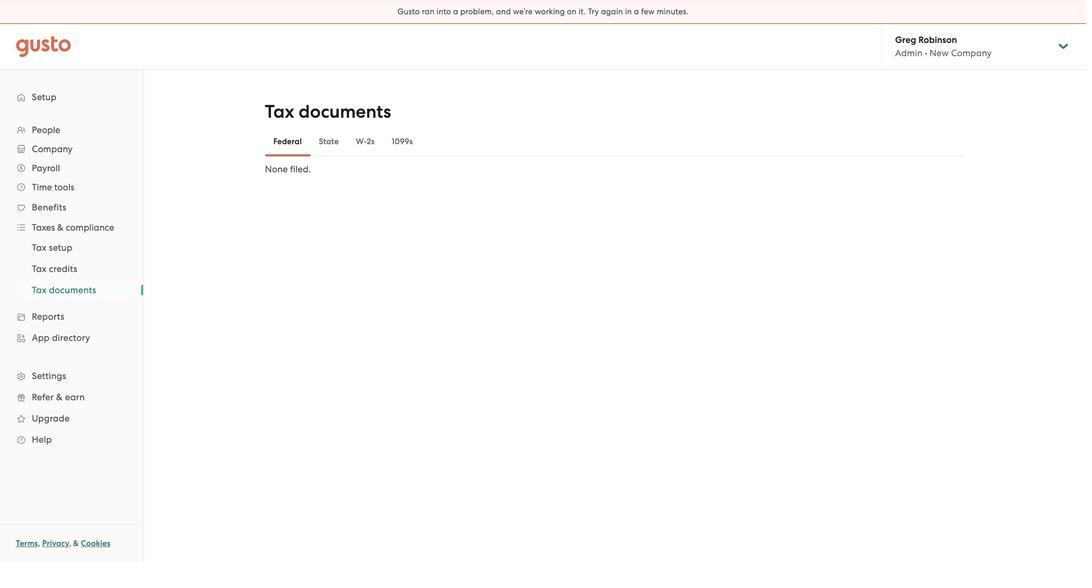 Task type: vqa. For each thing, say whether or not it's contained in the screenshot.
2nd person from right
no



Task type: describe. For each thing, give the bounding box(es) containing it.
1099s button
[[383, 129, 421, 154]]

tax up federal button
[[265, 101, 294, 123]]

taxes & compliance button
[[11, 218, 133, 237]]

we're
[[513, 7, 533, 16]]

0 vertical spatial documents
[[299, 101, 391, 123]]

credits
[[49, 264, 77, 274]]

1 horizontal spatial tax documents
[[265, 101, 391, 123]]

tools
[[54, 182, 74, 193]]

reports
[[32, 311, 64, 322]]

cookies button
[[81, 537, 110, 550]]

greg robinson admin • new company
[[895, 34, 992, 58]]

settings link
[[11, 366, 133, 386]]

earn
[[65, 392, 85, 403]]

compliance
[[66, 222, 114, 233]]

help link
[[11, 430, 133, 449]]

minutes.
[[657, 7, 689, 16]]

working
[[535, 7, 565, 16]]

1 , from the left
[[38, 539, 40, 548]]

state
[[319, 137, 339, 146]]

app
[[32, 333, 50, 343]]

2s
[[367, 137, 375, 146]]

tax for tax credits link
[[32, 264, 47, 274]]

tax credits
[[32, 264, 77, 274]]

directory
[[52, 333, 90, 343]]

tax for tax setup link
[[32, 242, 47, 253]]

greg
[[895, 34, 916, 46]]

w-
[[356, 137, 367, 146]]

company inside greg robinson admin • new company
[[951, 48, 992, 58]]

none
[[265, 164, 288, 174]]

taxes
[[32, 222, 55, 233]]

federal
[[273, 137, 302, 146]]

people
[[32, 125, 60, 135]]

privacy link
[[42, 539, 69, 548]]

admin
[[895, 48, 923, 58]]

federal button
[[265, 129, 310, 154]]

company inside dropdown button
[[32, 144, 73, 154]]

payroll
[[32, 163, 60, 173]]

benefits
[[32, 202, 66, 213]]

tax documents link
[[19, 281, 133, 300]]

gusto navigation element
[[0, 69, 143, 467]]

try
[[588, 7, 599, 16]]

in
[[625, 7, 632, 16]]

•
[[925, 48, 927, 58]]

robinson
[[919, 34, 957, 46]]

few
[[641, 7, 655, 16]]

time
[[32, 182, 52, 193]]

1099s
[[392, 137, 413, 146]]



Task type: locate. For each thing, give the bounding box(es) containing it.
state button
[[310, 129, 347, 154]]

& for compliance
[[57, 222, 64, 233]]

filed.
[[290, 164, 311, 174]]

documents
[[299, 101, 391, 123], [49, 285, 96, 295]]

& left earn
[[56, 392, 63, 403]]

list
[[0, 120, 143, 450], [0, 237, 143, 301]]

benefits link
[[11, 198, 133, 217]]

2 vertical spatial &
[[73, 539, 79, 548]]

setup
[[49, 242, 73, 253]]

0 vertical spatial tax documents
[[265, 101, 391, 123]]

ran
[[422, 7, 435, 16]]

tax documents
[[265, 101, 391, 123], [32, 285, 96, 295]]

refer & earn
[[32, 392, 85, 403]]

tax forms tab list
[[265, 127, 965, 156]]

terms link
[[16, 539, 38, 548]]

problem,
[[460, 7, 494, 16]]

list containing people
[[0, 120, 143, 450]]

w-2s button
[[347, 129, 383, 154]]

tax
[[265, 101, 294, 123], [32, 242, 47, 253], [32, 264, 47, 274], [32, 285, 47, 295]]

upgrade
[[32, 413, 70, 424]]

time tools button
[[11, 178, 133, 197]]

1 horizontal spatial a
[[634, 7, 639, 16]]

documents down tax credits link
[[49, 285, 96, 295]]

1 a from the left
[[453, 7, 458, 16]]

tax setup
[[32, 242, 73, 253]]

0 horizontal spatial documents
[[49, 285, 96, 295]]

w-2s
[[356, 137, 375, 146]]

& left cookies button
[[73, 539, 79, 548]]

gusto
[[398, 7, 420, 16]]

&
[[57, 222, 64, 233], [56, 392, 63, 403], [73, 539, 79, 548]]

company right the new
[[951, 48, 992, 58]]

upgrade link
[[11, 409, 133, 428]]

0 vertical spatial &
[[57, 222, 64, 233]]

setup link
[[11, 88, 133, 107]]

into
[[437, 7, 451, 16]]

documents inside list
[[49, 285, 96, 295]]

tax left credits
[[32, 264, 47, 274]]

a
[[453, 7, 458, 16], [634, 7, 639, 16]]

home image
[[16, 36, 71, 57]]

& right "taxes"
[[57, 222, 64, 233]]

people button
[[11, 120, 133, 139]]

terms , privacy , & cookies
[[16, 539, 110, 548]]

none filed.
[[265, 164, 311, 174]]

documents up state
[[299, 101, 391, 123]]

a right in
[[634, 7, 639, 16]]

& inside refer & earn link
[[56, 392, 63, 403]]

app directory link
[[11, 328, 133, 347]]

cookies
[[81, 539, 110, 548]]

1 vertical spatial &
[[56, 392, 63, 403]]

help
[[32, 434, 52, 445]]

payroll button
[[11, 159, 133, 178]]

tax documents down credits
[[32, 285, 96, 295]]

0 horizontal spatial company
[[32, 144, 73, 154]]

privacy
[[42, 539, 69, 548]]

,
[[38, 539, 40, 548], [69, 539, 71, 548]]

1 horizontal spatial documents
[[299, 101, 391, 123]]

it.
[[579, 7, 586, 16]]

new
[[930, 48, 949, 58]]

1 vertical spatial company
[[32, 144, 73, 154]]

0 horizontal spatial ,
[[38, 539, 40, 548]]

company down people
[[32, 144, 73, 154]]

gusto ran into a problem, and we're working on it. try again in a few minutes.
[[398, 7, 689, 16]]

setup
[[32, 92, 57, 102]]

reports link
[[11, 307, 133, 326]]

1 horizontal spatial ,
[[69, 539, 71, 548]]

0 vertical spatial company
[[951, 48, 992, 58]]

1 vertical spatial tax documents
[[32, 285, 96, 295]]

tax documents up state
[[265, 101, 391, 123]]

refer & earn link
[[11, 388, 133, 407]]

1 list from the top
[[0, 120, 143, 450]]

tax credits link
[[19, 259, 133, 278]]

settings
[[32, 371, 66, 381]]

company button
[[11, 139, 133, 159]]

tax down tax credits
[[32, 285, 47, 295]]

0 horizontal spatial tax documents
[[32, 285, 96, 295]]

taxes & compliance
[[32, 222, 114, 233]]

& inside taxes & compliance dropdown button
[[57, 222, 64, 233]]

company
[[951, 48, 992, 58], [32, 144, 73, 154]]

on
[[567, 7, 577, 16]]

1 horizontal spatial company
[[951, 48, 992, 58]]

2 , from the left
[[69, 539, 71, 548]]

tax documents inside list
[[32, 285, 96, 295]]

tax down "taxes"
[[32, 242, 47, 253]]

, left privacy link at the left bottom of page
[[38, 539, 40, 548]]

time tools
[[32, 182, 74, 193]]

1 vertical spatial documents
[[49, 285, 96, 295]]

2 list from the top
[[0, 237, 143, 301]]

& for earn
[[56, 392, 63, 403]]

tax setup link
[[19, 238, 133, 257]]

0 horizontal spatial a
[[453, 7, 458, 16]]

, left cookies button
[[69, 539, 71, 548]]

app directory
[[32, 333, 90, 343]]

list containing tax setup
[[0, 237, 143, 301]]

terms
[[16, 539, 38, 548]]

tax for tax documents link
[[32, 285, 47, 295]]

and
[[496, 7, 511, 16]]

again
[[601, 7, 623, 16]]

2 a from the left
[[634, 7, 639, 16]]

refer
[[32, 392, 54, 403]]

a right into
[[453, 7, 458, 16]]



